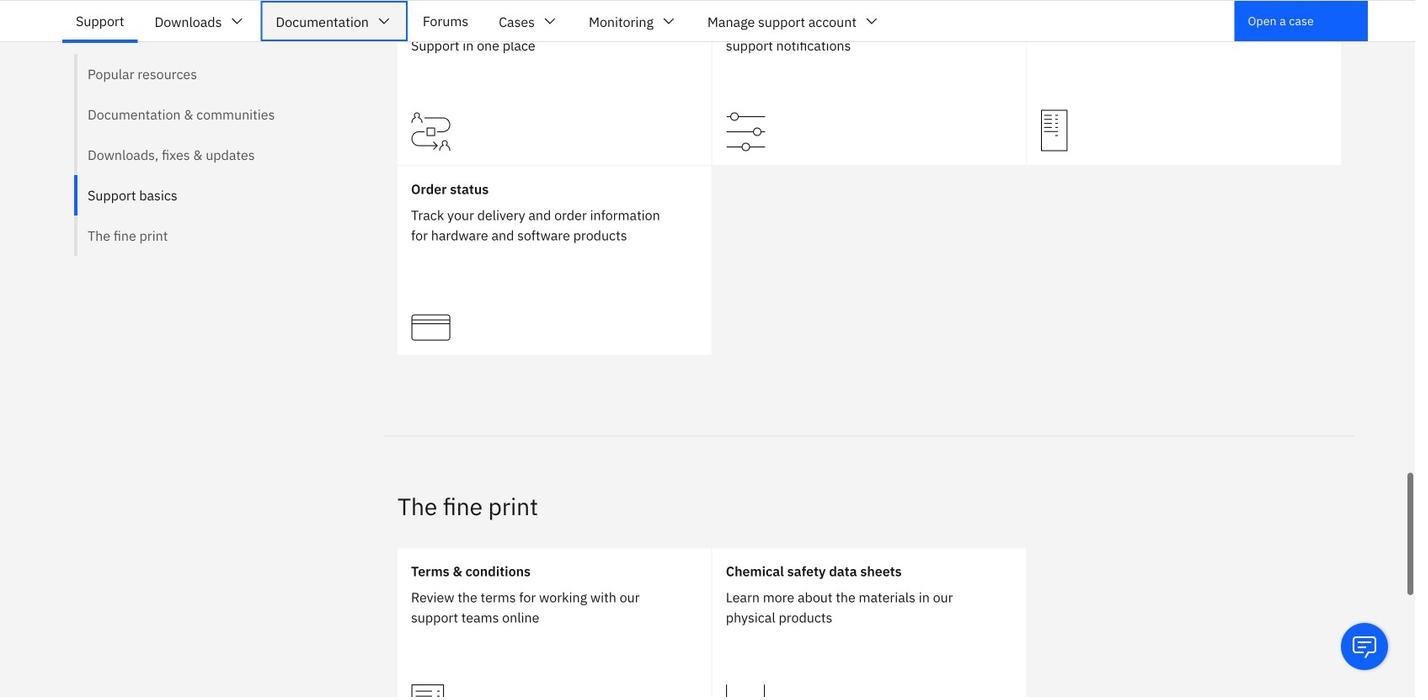 Task type: vqa. For each thing, say whether or not it's contained in the screenshot.
the Get help with and access your invoices region
yes



Task type: locate. For each thing, give the bounding box(es) containing it.
subscribe to, view and manage your support notifications region
[[712, 0, 1026, 165]]

menu bar
[[61, 1, 895, 41]]

get help with and access your invoices region
[[1027, 0, 1341, 165]]

open the chat window image
[[1351, 633, 1378, 660]]

track your delivery and order information for hardware and software products region
[[398, 166, 711, 355]]



Task type: describe. For each thing, give the bounding box(es) containing it.
learn more about the materials in our physical products region
[[712, 549, 1026, 697]]

review the terms for working with our support teams online region
[[398, 549, 711, 697]]

learn all you need to know about ibm support in one place region
[[398, 0, 711, 165]]



